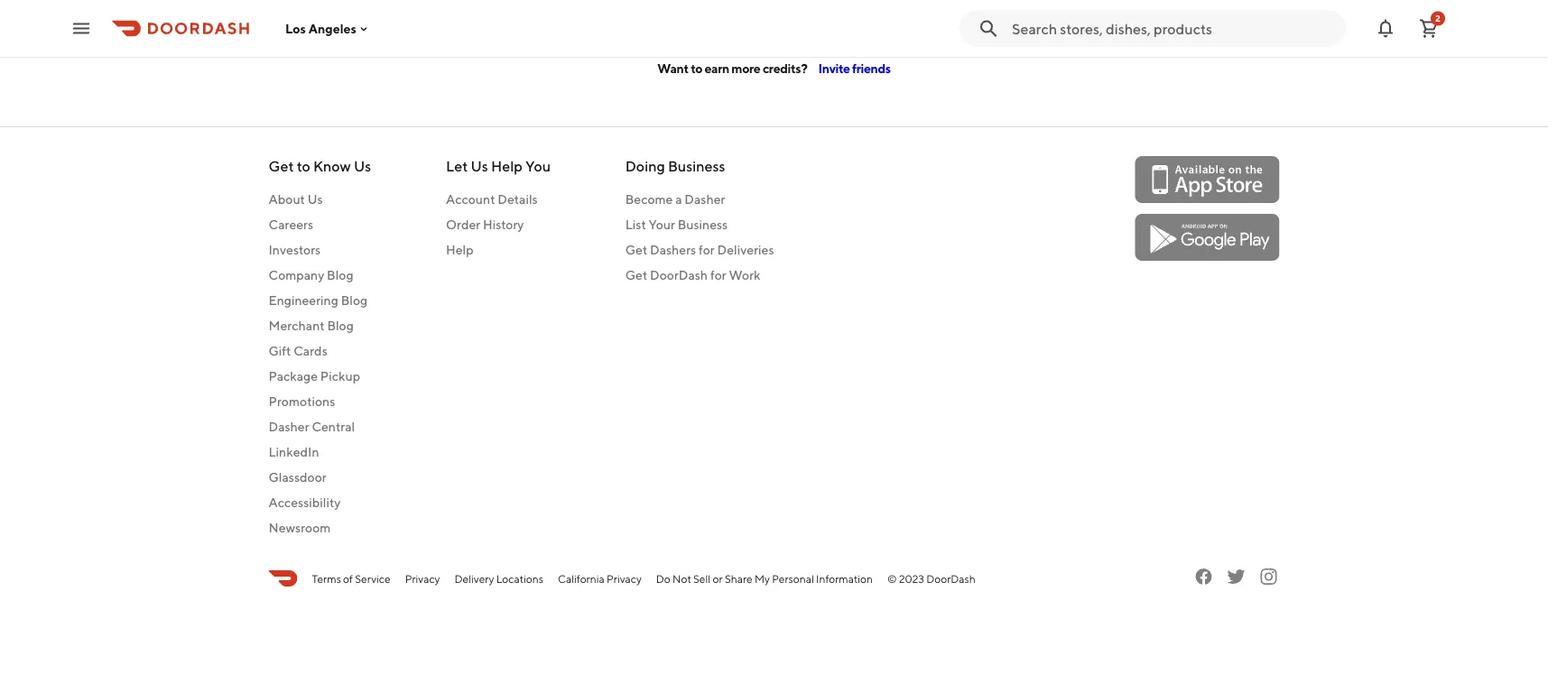 Task type: describe. For each thing, give the bounding box(es) containing it.
0 vertical spatial help
[[491, 158, 523, 175]]

details
[[498, 192, 538, 207]]

delivery
[[455, 572, 494, 585]]

not
[[673, 572, 691, 585]]

want to earn more credits?
[[658, 60, 808, 75]]

central
[[312, 419, 355, 434]]

promotions link
[[269, 393, 371, 411]]

Store search: begin typing to search for stores available on DoorDash text field
[[1012, 19, 1335, 38]]

california privacy
[[558, 572, 642, 585]]

invite friends link
[[819, 60, 891, 75]]

gift cards link
[[269, 342, 371, 360]]

doordash on instagram image
[[1258, 566, 1280, 588]]

your
[[649, 217, 675, 232]]

2 button
[[1411, 10, 1447, 47]]

personal
[[772, 572, 814, 585]]

for for doordash
[[711, 268, 727, 283]]

terms of service link
[[312, 571, 391, 587]]

glassdoor
[[269, 470, 327, 485]]

dasher central link
[[269, 418, 371, 436]]

engineering
[[269, 293, 338, 308]]

dasher central
[[269, 419, 355, 434]]

want
[[658, 60, 689, 75]]

know
[[313, 158, 351, 175]]

about us link
[[269, 191, 371, 209]]

1 horizontal spatial us
[[354, 158, 371, 175]]

careers link
[[269, 216, 371, 234]]

about
[[269, 192, 305, 207]]

package
[[269, 369, 318, 384]]

list your business link
[[625, 216, 774, 234]]

company
[[269, 268, 324, 283]]

get for get doordash for work
[[625, 268, 648, 283]]

get for get to know us
[[269, 158, 294, 175]]

service
[[355, 572, 391, 585]]

list
[[625, 217, 646, 232]]

credits?
[[763, 60, 808, 75]]

doordash on twitter image
[[1226, 566, 1247, 588]]

2
[[1436, 13, 1441, 23]]

0 vertical spatial doordash
[[650, 268, 708, 283]]

do not sell or share my personal information
[[656, 572, 873, 585]]

1 items, open order cart image
[[1419, 18, 1440, 39]]

delivery locations
[[455, 572, 544, 585]]

merchant
[[269, 318, 325, 333]]

invite friends
[[819, 60, 891, 75]]

about us
[[269, 192, 323, 207]]

list your business
[[625, 217, 728, 232]]

accessibility link
[[269, 494, 371, 512]]

gift
[[269, 344, 291, 358]]

for for dashers
[[699, 242, 715, 257]]

glassdoor link
[[269, 469, 371, 487]]

investors
[[269, 242, 321, 257]]

©
[[888, 572, 897, 585]]

company blog
[[269, 268, 354, 283]]

dashers
[[650, 242, 696, 257]]

sell
[[693, 572, 711, 585]]

of
[[343, 572, 353, 585]]

1 vertical spatial business
[[678, 217, 728, 232]]

blog for merchant blog
[[327, 318, 354, 333]]

to for want
[[691, 60, 703, 75]]

los
[[285, 21, 306, 36]]

delivery locations link
[[455, 571, 544, 587]]

you
[[526, 158, 551, 175]]

work
[[729, 268, 761, 283]]

california privacy link
[[558, 571, 642, 587]]

earn
[[705, 60, 729, 75]]

order history link
[[446, 216, 551, 234]]

help link
[[446, 241, 551, 259]]

package pickup
[[269, 369, 360, 384]]

get dashers for deliveries
[[625, 242, 774, 257]]

do not sell or share my personal information link
[[656, 571, 873, 587]]

become
[[625, 192, 673, 207]]

get doordash for work
[[625, 268, 761, 283]]

0 vertical spatial business
[[668, 158, 725, 175]]

1 horizontal spatial dasher
[[685, 192, 725, 207]]

account details link
[[446, 191, 551, 209]]



Task type: vqa. For each thing, say whether or not it's contained in the screenshot.
$14.95
no



Task type: locate. For each thing, give the bounding box(es) containing it.
0 horizontal spatial privacy
[[405, 572, 440, 585]]

help left you
[[491, 158, 523, 175]]

© 2023 doordash
[[888, 572, 976, 585]]

us right let
[[471, 158, 488, 175]]

1 privacy from the left
[[405, 572, 440, 585]]

0 vertical spatial for
[[699, 242, 715, 257]]

for left the work
[[711, 268, 727, 283]]

business down become a dasher link
[[678, 217, 728, 232]]

us up "careers" link
[[308, 192, 323, 207]]

0 vertical spatial get
[[269, 158, 294, 175]]

0 vertical spatial blog
[[327, 268, 354, 283]]

become a dasher
[[625, 192, 725, 207]]

doordash
[[650, 268, 708, 283], [927, 572, 976, 585]]

privacy right service
[[405, 572, 440, 585]]

1 vertical spatial get
[[625, 242, 648, 257]]

business up become a dasher link
[[668, 158, 725, 175]]

1 vertical spatial dasher
[[269, 419, 309, 434]]

do
[[656, 572, 671, 585]]

1 horizontal spatial privacy
[[607, 572, 642, 585]]

blog down investors link
[[327, 268, 354, 283]]

blog
[[327, 268, 354, 283], [341, 293, 368, 308], [327, 318, 354, 333]]

1 horizontal spatial doordash
[[927, 572, 976, 585]]

los angeles button
[[285, 21, 371, 36]]

let us help you
[[446, 158, 551, 175]]

locations
[[496, 572, 544, 585]]

package pickup link
[[269, 368, 371, 386]]

help inside help link
[[446, 242, 474, 257]]

1 horizontal spatial help
[[491, 158, 523, 175]]

account
[[446, 192, 495, 207]]

1 horizontal spatial to
[[691, 60, 703, 75]]

for
[[699, 242, 715, 257], [711, 268, 727, 283]]

account details
[[446, 192, 538, 207]]

newsroom link
[[269, 519, 371, 537]]

for inside get dashers for deliveries link
[[699, 242, 715, 257]]

order history
[[446, 217, 524, 232]]

terms
[[312, 572, 341, 585]]

for down list your business link
[[699, 242, 715, 257]]

blog down engineering blog link
[[327, 318, 354, 333]]

engineering blog
[[269, 293, 368, 308]]

for inside get doordash for work link
[[711, 268, 727, 283]]

to left earn
[[691, 60, 703, 75]]

promotions
[[269, 394, 335, 409]]

merchant blog
[[269, 318, 354, 333]]

blog down company blog link
[[341, 293, 368, 308]]

get for get dashers for deliveries
[[625, 242, 648, 257]]

blog for company blog
[[327, 268, 354, 283]]

0 horizontal spatial to
[[297, 158, 310, 175]]

investors link
[[269, 241, 371, 259]]

doordash on facebook image
[[1193, 566, 1215, 588]]

blog for engineering blog
[[341, 293, 368, 308]]

us
[[354, 158, 371, 175], [471, 158, 488, 175], [308, 192, 323, 207]]

us for let us help you
[[471, 158, 488, 175]]

accessibility
[[269, 495, 341, 510]]

1 vertical spatial for
[[711, 268, 727, 283]]

privacy left the do
[[607, 572, 642, 585]]

0 vertical spatial to
[[691, 60, 703, 75]]

us right know
[[354, 158, 371, 175]]

0 horizontal spatial dasher
[[269, 419, 309, 434]]

terms of service
[[312, 572, 391, 585]]

doing business
[[625, 158, 725, 175]]

2 vertical spatial blog
[[327, 318, 354, 333]]

history
[[483, 217, 524, 232]]

2 horizontal spatial us
[[471, 158, 488, 175]]

information
[[816, 572, 873, 585]]

0 horizontal spatial us
[[308, 192, 323, 207]]

gift cards
[[269, 344, 328, 358]]

doordash down the dashers
[[650, 268, 708, 283]]

my
[[755, 572, 770, 585]]

get dashers for deliveries link
[[625, 241, 774, 259]]

careers
[[269, 217, 313, 232]]

get doordash for work link
[[625, 266, 774, 284]]

1 vertical spatial doordash
[[927, 572, 976, 585]]

order
[[446, 217, 481, 232]]

to left know
[[297, 158, 310, 175]]

doing
[[625, 158, 665, 175]]

2 vertical spatial get
[[625, 268, 648, 283]]

engineering blog link
[[269, 292, 371, 310]]

los angeles
[[285, 21, 357, 36]]

get to know us
[[269, 158, 371, 175]]

us for about us
[[308, 192, 323, 207]]

linkedin
[[269, 445, 319, 460]]

help
[[491, 158, 523, 175], [446, 242, 474, 257]]

deliveries
[[717, 242, 774, 257]]

1 vertical spatial to
[[297, 158, 310, 175]]

invite
[[819, 60, 850, 75]]

a
[[676, 192, 682, 207]]

0 vertical spatial dasher
[[685, 192, 725, 207]]

2 privacy from the left
[[607, 572, 642, 585]]

california
[[558, 572, 605, 585]]

dasher up linkedin
[[269, 419, 309, 434]]

1 vertical spatial blog
[[341, 293, 368, 308]]

or
[[713, 572, 723, 585]]

company blog link
[[269, 266, 371, 284]]

to
[[691, 60, 703, 75], [297, 158, 310, 175]]

newsroom
[[269, 521, 331, 535]]

notification bell image
[[1375, 18, 1397, 39]]

become a dasher link
[[625, 191, 774, 209]]

cards
[[294, 344, 328, 358]]

dasher
[[685, 192, 725, 207], [269, 419, 309, 434]]

open menu image
[[70, 18, 92, 39]]

privacy
[[405, 572, 440, 585], [607, 572, 642, 585]]

1 vertical spatial help
[[446, 242, 474, 257]]

doordash right the 2023
[[927, 572, 976, 585]]

dasher up list your business link
[[685, 192, 725, 207]]

0 horizontal spatial help
[[446, 242, 474, 257]]

linkedin link
[[269, 443, 371, 461]]

friends
[[852, 60, 891, 75]]

share
[[725, 572, 753, 585]]

to for get
[[297, 158, 310, 175]]

more
[[732, 60, 761, 75]]

let
[[446, 158, 468, 175]]

0 horizontal spatial doordash
[[650, 268, 708, 283]]

business
[[668, 158, 725, 175], [678, 217, 728, 232]]

get
[[269, 158, 294, 175], [625, 242, 648, 257], [625, 268, 648, 283]]

help down order
[[446, 242, 474, 257]]



